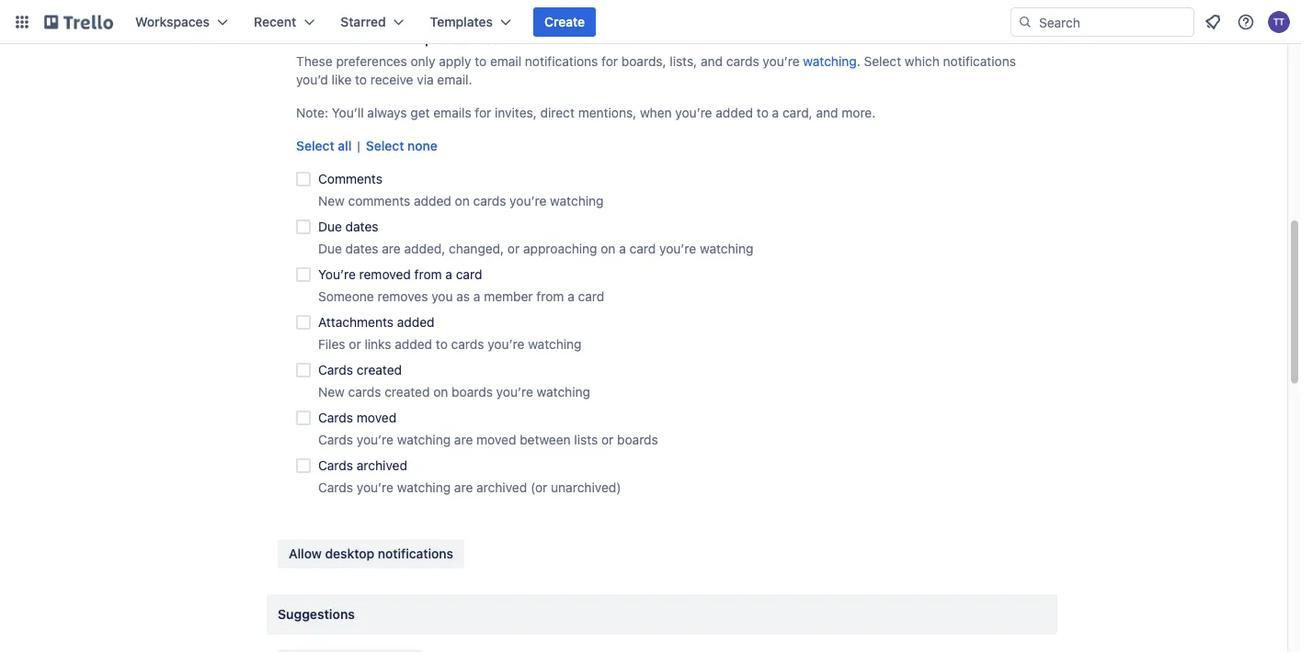 Task type: describe. For each thing, give the bounding box(es) containing it.
1 horizontal spatial boards
[[617, 433, 658, 448]]

terry turtle (terryturtle) image
[[1268, 11, 1290, 33]]

which
[[905, 54, 940, 69]]

a up you
[[445, 268, 452, 283]]

cards for cards you're watching are moved between lists or boards
[[318, 433, 353, 448]]

note: you'll always get emails for invites, direct mentions, when you're added to a card, and more.
[[296, 106, 876, 121]]

added up added,
[[414, 194, 451, 209]]

Search field
[[1033, 8, 1194, 36]]

you're removed from a card
[[318, 268, 482, 283]]

1 vertical spatial created
[[385, 385, 430, 401]]

to left email
[[475, 54, 487, 69]]

these
[[296, 54, 333, 69]]

watching link
[[803, 54, 857, 69]]

templates button
[[419, 7, 522, 37]]

added left card,
[[716, 106, 753, 121]]

due for due dates
[[318, 220, 342, 235]]

more.
[[842, 106, 876, 121]]

1 vertical spatial or
[[349, 338, 361, 353]]

you'll
[[332, 106, 364, 121]]

search image
[[1018, 15, 1033, 29]]

comments
[[318, 172, 382, 187]]

cards created
[[318, 363, 402, 378]]

templates
[[430, 14, 493, 29]]

cards you're watching are archived (or unarchived)
[[318, 481, 621, 496]]

comments
[[348, 194, 410, 209]]

added down removes at left top
[[397, 315, 435, 331]]

boards,
[[622, 54, 666, 69]]

desktop
[[325, 547, 375, 562]]

as
[[456, 290, 470, 305]]

member
[[484, 290, 533, 305]]

create
[[544, 14, 585, 29]]

cards up changed,
[[473, 194, 506, 209]]

0 vertical spatial and
[[701, 54, 723, 69]]

to inside the . select which notifications you'd like to receive via email.
[[355, 73, 367, 88]]

1 vertical spatial moved
[[476, 433, 516, 448]]

to left card,
[[757, 106, 769, 121]]

2 horizontal spatial card
[[630, 242, 656, 257]]

select inside the . select which notifications you'd like to receive via email.
[[864, 54, 901, 69]]

cards you're watching are moved between lists or boards
[[318, 433, 658, 448]]

none
[[408, 139, 438, 154]]

are for cards moved
[[454, 433, 473, 448]]

0 vertical spatial are
[[382, 242, 401, 257]]

lists,
[[670, 54, 697, 69]]

cards for cards created
[[318, 363, 353, 378]]

1 vertical spatial archived
[[476, 481, 527, 496]]

added,
[[404, 242, 445, 257]]

suggestions
[[278, 608, 355, 623]]

email
[[315, 32, 348, 47]]

approaching
[[523, 242, 597, 257]]

allow desktop notifications
[[289, 547, 453, 562]]

starred button
[[330, 7, 415, 37]]

select all | select none
[[296, 139, 438, 154]]

cards moved
[[318, 411, 397, 426]]

new for new cards created on boards you're watching
[[318, 385, 345, 401]]

cards right 'lists,'
[[726, 54, 759, 69]]

0 horizontal spatial preferences
[[336, 54, 407, 69]]

.
[[857, 54, 861, 69]]

files or links added to cards you're watching
[[318, 338, 582, 353]]

only
[[411, 54, 435, 69]]

allow desktop notifications link
[[278, 540, 464, 570]]

1 vertical spatial on
[[601, 242, 616, 257]]

back to home image
[[44, 7, 113, 37]]

0 vertical spatial preferences
[[425, 32, 499, 47]]

cards for cards archived
[[318, 459, 353, 474]]

due dates
[[318, 220, 378, 235]]

2 vertical spatial card
[[578, 290, 604, 305]]

files
[[318, 338, 345, 353]]

mentions,
[[578, 106, 637, 121]]

0 horizontal spatial archived
[[357, 459, 407, 474]]

1 horizontal spatial select
[[366, 139, 404, 154]]

workspaces button
[[124, 7, 239, 37]]

always
[[367, 106, 407, 121]]

a right as
[[473, 290, 480, 305]]

you'd
[[296, 73, 328, 88]]

these preferences only apply to email notifications for boards, lists, and cards you're watching
[[296, 54, 857, 69]]



Task type: locate. For each thing, give the bounding box(es) containing it.
0 vertical spatial or
[[508, 242, 520, 257]]

cards down as
[[451, 338, 484, 353]]

are up removed
[[382, 242, 401, 257]]

card up as
[[456, 268, 482, 283]]

or right changed,
[[508, 242, 520, 257]]

create button
[[533, 7, 596, 37]]

1 horizontal spatial notifications
[[525, 54, 598, 69]]

1 horizontal spatial from
[[537, 290, 564, 305]]

. select which notifications you'd like to receive via email.
[[296, 54, 1016, 88]]

from down added,
[[414, 268, 442, 283]]

0 vertical spatial card
[[630, 242, 656, 257]]

created down cards created
[[385, 385, 430, 401]]

between
[[520, 433, 571, 448]]

someone
[[318, 290, 374, 305]]

a
[[772, 106, 779, 121], [619, 242, 626, 257], [445, 268, 452, 283], [473, 290, 480, 305], [568, 290, 575, 305]]

select
[[864, 54, 901, 69], [296, 139, 334, 154], [366, 139, 404, 154]]

2 vertical spatial are
[[454, 481, 473, 496]]

a left card,
[[772, 106, 779, 121]]

or right lists
[[601, 433, 614, 448]]

boards
[[452, 385, 493, 401], [617, 433, 658, 448]]

1 vertical spatial for
[[475, 106, 491, 121]]

added
[[716, 106, 753, 121], [414, 194, 451, 209], [397, 315, 435, 331], [395, 338, 432, 353]]

preferences down the notification
[[336, 54, 407, 69]]

on for boards
[[433, 385, 448, 401]]

1 vertical spatial due
[[318, 242, 342, 257]]

are
[[382, 242, 401, 257], [454, 433, 473, 448], [454, 481, 473, 496]]

0 vertical spatial dates
[[345, 220, 378, 235]]

new down "comments"
[[318, 194, 345, 209]]

note:
[[296, 106, 328, 121]]

0 horizontal spatial notifications
[[378, 547, 453, 562]]

2 horizontal spatial or
[[601, 433, 614, 448]]

you
[[432, 290, 453, 305]]

moved
[[357, 411, 397, 426], [476, 433, 516, 448]]

select right .
[[864, 54, 901, 69]]

archived left (or
[[476, 481, 527, 496]]

notifications right desktop
[[378, 547, 453, 562]]

allow
[[289, 547, 322, 562]]

cards down cards created
[[348, 385, 381, 401]]

0 vertical spatial from
[[414, 268, 442, 283]]

on
[[455, 194, 470, 209], [601, 242, 616, 257], [433, 385, 448, 401]]

2 vertical spatial on
[[433, 385, 448, 401]]

2 horizontal spatial notifications
[[943, 54, 1016, 69]]

from right 'member'
[[537, 290, 564, 305]]

1 horizontal spatial archived
[[476, 481, 527, 496]]

card right approaching
[[630, 242, 656, 257]]

starred
[[341, 14, 386, 29]]

dates
[[345, 220, 378, 235], [345, 242, 378, 257]]

workspaces
[[135, 14, 210, 29]]

1 vertical spatial card
[[456, 268, 482, 283]]

notifications down create button
[[525, 54, 598, 69]]

2 due from the top
[[318, 242, 342, 257]]

due dates are added, changed, or approaching on a card you're watching
[[318, 242, 754, 257]]

select right |
[[366, 139, 404, 154]]

boards up cards you're watching are moved between lists or boards
[[452, 385, 493, 401]]

removed
[[359, 268, 411, 283]]

are up cards you're watching are archived (or unarchived)
[[454, 433, 473, 448]]

0 notifications image
[[1202, 11, 1224, 33]]

when
[[640, 106, 672, 121]]

and
[[701, 54, 723, 69], [816, 106, 838, 121]]

a down approaching
[[568, 290, 575, 305]]

0 horizontal spatial boards
[[452, 385, 493, 401]]

direct
[[540, 106, 575, 121]]

1 vertical spatial are
[[454, 433, 473, 448]]

to down you
[[436, 338, 448, 353]]

2 dates from the top
[[345, 242, 378, 257]]

due
[[318, 220, 342, 235], [318, 242, 342, 257]]

apply
[[439, 54, 471, 69]]

1 cards from the top
[[318, 363, 353, 378]]

dates down comments
[[345, 220, 378, 235]]

new cards created on boards you're watching
[[318, 385, 590, 401]]

dates down due dates
[[345, 242, 378, 257]]

2 new from the top
[[318, 385, 345, 401]]

cards archived
[[318, 459, 407, 474]]

moved up cards archived
[[357, 411, 397, 426]]

and right card,
[[816, 106, 838, 121]]

on up changed,
[[455, 194, 470, 209]]

dates for due dates are added, changed, or approaching on a card you're watching
[[345, 242, 378, 257]]

1 horizontal spatial on
[[455, 194, 470, 209]]

get
[[410, 106, 430, 121]]

2 horizontal spatial on
[[601, 242, 616, 257]]

1 horizontal spatial preferences
[[425, 32, 499, 47]]

or down attachments
[[349, 338, 361, 353]]

on for cards
[[455, 194, 470, 209]]

unarchived)
[[551, 481, 621, 496]]

notification
[[351, 32, 422, 47]]

to
[[475, 54, 487, 69], [355, 73, 367, 88], [757, 106, 769, 121], [436, 338, 448, 353]]

select all button
[[296, 137, 352, 156]]

watching
[[803, 54, 857, 69], [550, 194, 604, 209], [700, 242, 754, 257], [528, 338, 582, 353], [537, 385, 590, 401], [397, 433, 451, 448], [397, 481, 451, 496]]

archived down cards moved on the bottom left of page
[[357, 459, 407, 474]]

0 vertical spatial moved
[[357, 411, 397, 426]]

0 horizontal spatial from
[[414, 268, 442, 283]]

0 horizontal spatial card
[[456, 268, 482, 283]]

preferences
[[425, 32, 499, 47], [336, 54, 407, 69]]

1 vertical spatial from
[[537, 290, 564, 305]]

for right emails on the top of the page
[[475, 106, 491, 121]]

select none button
[[366, 137, 438, 156]]

emails
[[433, 106, 471, 121]]

1 horizontal spatial and
[[816, 106, 838, 121]]

card down approaching
[[578, 290, 604, 305]]

open information menu image
[[1237, 13, 1255, 31]]

invites,
[[495, 106, 537, 121]]

0 horizontal spatial moved
[[357, 411, 397, 426]]

1 horizontal spatial card
[[578, 290, 604, 305]]

attachments
[[318, 315, 394, 331]]

a right approaching
[[619, 242, 626, 257]]

select left 'all'
[[296, 139, 334, 154]]

1 new from the top
[[318, 194, 345, 209]]

on down the files or links added to cards you're watching
[[433, 385, 448, 401]]

card
[[630, 242, 656, 257], [456, 268, 482, 283], [578, 290, 604, 305]]

email.
[[437, 73, 472, 88]]

notifications inside the . select which notifications you'd like to receive via email.
[[943, 54, 1016, 69]]

dates for due dates
[[345, 220, 378, 235]]

1 horizontal spatial or
[[508, 242, 520, 257]]

new for new comments added on cards you're watching
[[318, 194, 345, 209]]

links
[[365, 338, 391, 353]]

on right approaching
[[601, 242, 616, 257]]

to right the like
[[355, 73, 367, 88]]

preferences down templates
[[425, 32, 499, 47]]

or
[[508, 242, 520, 257], [349, 338, 361, 353], [601, 433, 614, 448]]

5 cards from the top
[[318, 481, 353, 496]]

1 vertical spatial boards
[[617, 433, 658, 448]]

new
[[318, 194, 345, 209], [318, 385, 345, 401]]

primary element
[[0, 0, 1301, 44]]

removes
[[378, 290, 428, 305]]

(or
[[531, 481, 548, 496]]

new down cards created
[[318, 385, 345, 401]]

email notification preferences
[[315, 32, 499, 47]]

notifications right which
[[943, 54, 1016, 69]]

1 horizontal spatial for
[[602, 54, 618, 69]]

you're
[[318, 268, 356, 283]]

email
[[490, 54, 522, 69]]

are down cards you're watching are moved between lists or boards
[[454, 481, 473, 496]]

1 vertical spatial preferences
[[336, 54, 407, 69]]

created down links
[[357, 363, 402, 378]]

1 vertical spatial and
[[816, 106, 838, 121]]

0 vertical spatial archived
[[357, 459, 407, 474]]

cards for cards you're watching are archived (or unarchived)
[[318, 481, 353, 496]]

0 vertical spatial created
[[357, 363, 402, 378]]

moved left between
[[476, 433, 516, 448]]

3 cards from the top
[[318, 433, 353, 448]]

like
[[332, 73, 352, 88]]

added right links
[[395, 338, 432, 353]]

0 vertical spatial on
[[455, 194, 470, 209]]

1 vertical spatial dates
[[345, 242, 378, 257]]

new comments added on cards you're watching
[[318, 194, 604, 209]]

0 vertical spatial new
[[318, 194, 345, 209]]

|
[[357, 139, 360, 154]]

receive
[[370, 73, 413, 88]]

archived
[[357, 459, 407, 474], [476, 481, 527, 496]]

lists
[[574, 433, 598, 448]]

cards
[[318, 363, 353, 378], [318, 411, 353, 426], [318, 433, 353, 448], [318, 459, 353, 474], [318, 481, 353, 496]]

2 cards from the top
[[318, 411, 353, 426]]

due for due dates are added, changed, or approaching on a card you're watching
[[318, 242, 342, 257]]

boards right lists
[[617, 433, 658, 448]]

are for cards archived
[[454, 481, 473, 496]]

recent
[[254, 14, 296, 29]]

attachments added
[[318, 315, 435, 331]]

2 vertical spatial or
[[601, 433, 614, 448]]

1 dates from the top
[[345, 220, 378, 235]]

0 horizontal spatial and
[[701, 54, 723, 69]]

and right 'lists,'
[[701, 54, 723, 69]]

1 due from the top
[[318, 220, 342, 235]]

1 horizontal spatial moved
[[476, 433, 516, 448]]

for
[[602, 54, 618, 69], [475, 106, 491, 121]]

0 vertical spatial boards
[[452, 385, 493, 401]]

changed,
[[449, 242, 504, 257]]

created
[[357, 363, 402, 378], [385, 385, 430, 401]]

via
[[417, 73, 434, 88]]

card,
[[783, 106, 813, 121]]

for left boards,
[[602, 54, 618, 69]]

0 horizontal spatial on
[[433, 385, 448, 401]]

cards for cards moved
[[318, 411, 353, 426]]

0 horizontal spatial or
[[349, 338, 361, 353]]

0 vertical spatial for
[[602, 54, 618, 69]]

0 horizontal spatial for
[[475, 106, 491, 121]]

2 horizontal spatial select
[[864, 54, 901, 69]]

someone removes you as a member from a card
[[318, 290, 604, 305]]

cards
[[726, 54, 759, 69], [473, 194, 506, 209], [451, 338, 484, 353], [348, 385, 381, 401]]

recent button
[[243, 7, 326, 37]]

0 vertical spatial due
[[318, 220, 342, 235]]

from
[[414, 268, 442, 283], [537, 290, 564, 305]]

0 horizontal spatial select
[[296, 139, 334, 154]]

all
[[338, 139, 352, 154]]

4 cards from the top
[[318, 459, 353, 474]]

1 vertical spatial new
[[318, 385, 345, 401]]

you're
[[763, 54, 800, 69], [675, 106, 712, 121], [510, 194, 547, 209], [659, 242, 696, 257], [488, 338, 525, 353], [496, 385, 533, 401], [357, 433, 394, 448], [357, 481, 394, 496]]



Task type: vqa. For each thing, say whether or not it's contained in the screenshot.
the boards to the left
yes



